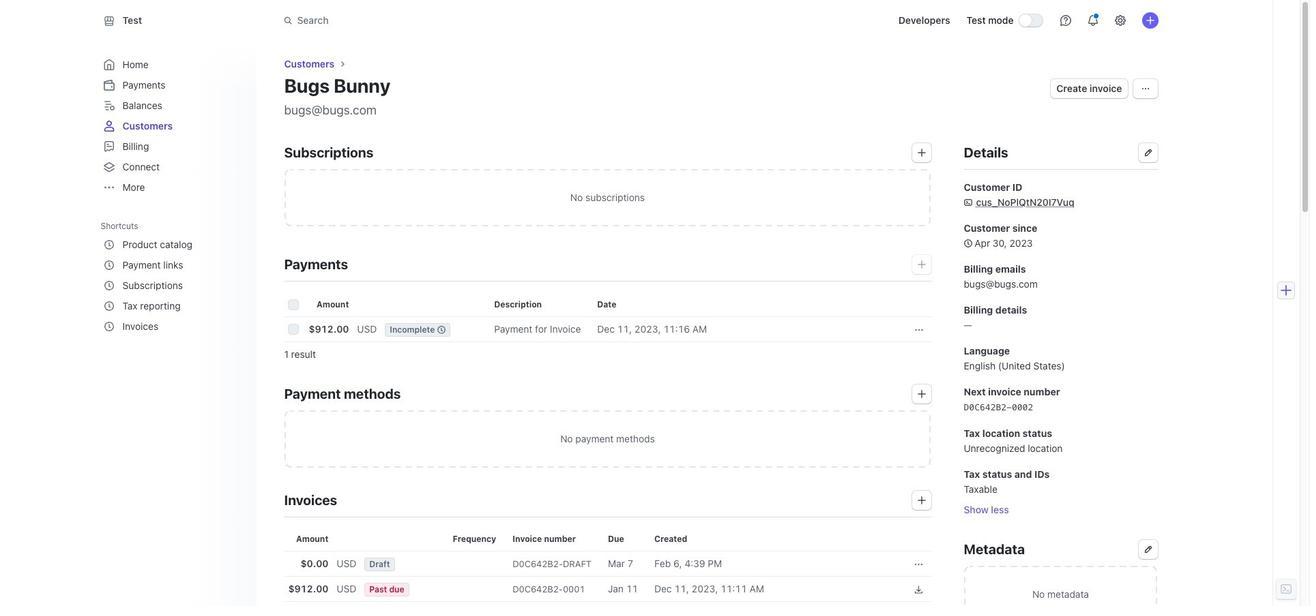 Task type: locate. For each thing, give the bounding box(es) containing it.
settings image
[[1115, 15, 1126, 26]]

row actions image
[[915, 561, 923, 569]]

1 shortcuts element from the top
[[101, 216, 245, 337]]

shortcuts element
[[101, 216, 245, 337], [101, 235, 243, 337]]

notifications image
[[1088, 15, 1099, 26]]

2 shortcuts element from the top
[[101, 235, 243, 337]]

None search field
[[275, 8, 660, 33]]

Select item checkbox
[[288, 325, 298, 335]]



Task type: describe. For each thing, give the bounding box(es) containing it.
[object object] image
[[915, 586, 923, 594]]

Search text field
[[275, 8, 660, 33]]

Select All checkbox
[[288, 300, 298, 310]]

core navigation links element
[[101, 55, 243, 198]]

help image
[[1060, 15, 1071, 26]]

Test mode checkbox
[[1020, 14, 1043, 27]]

manage shortcuts image
[[232, 222, 240, 230]]

svg image
[[1142, 85, 1150, 93]]



Task type: vqa. For each thing, say whether or not it's contained in the screenshot.
Shortcuts element
yes



